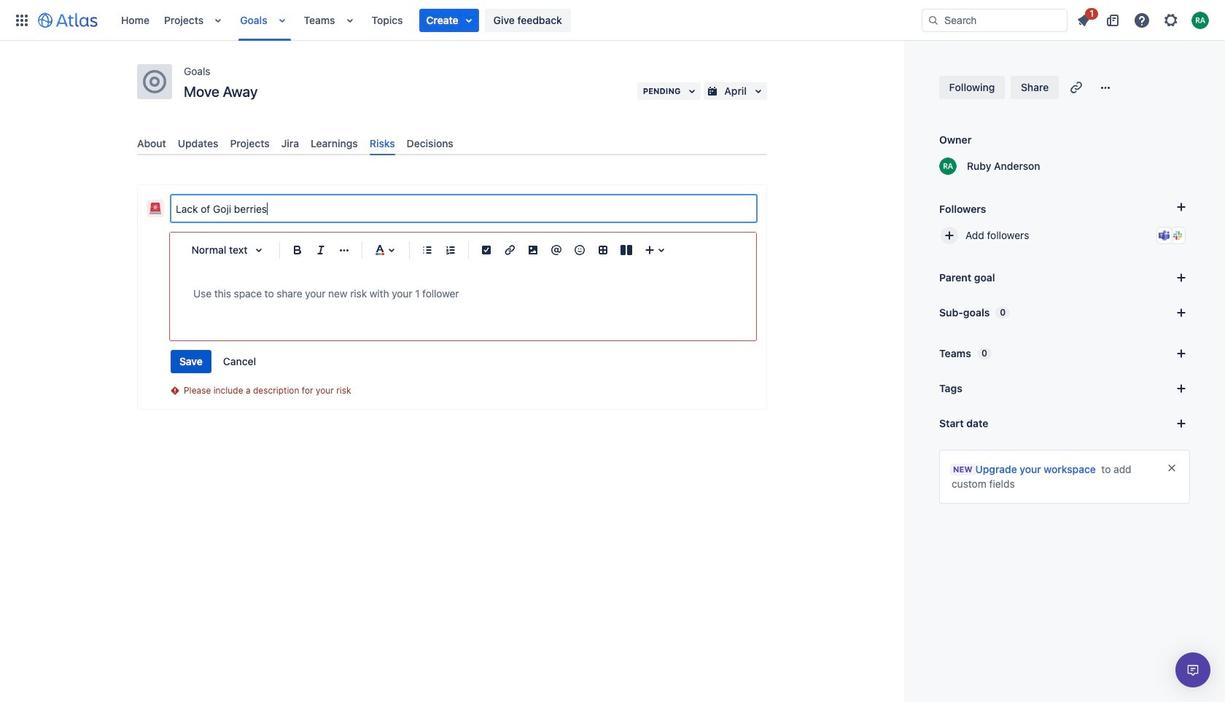 Task type: locate. For each thing, give the bounding box(es) containing it.
bullet list ⌘⇧8 image
[[419, 242, 436, 259]]

action item [] image
[[478, 242, 495, 259]]

close banner image
[[1167, 463, 1178, 474]]

layouts image
[[618, 242, 635, 259]]

banner
[[0, 0, 1226, 41]]

search image
[[928, 14, 940, 26]]

settings image
[[1163, 11, 1181, 29]]

list item
[[1071, 5, 1099, 32], [419, 8, 479, 32]]

Main content area, start typing to enter text. text field
[[193, 285, 733, 303]]

Search field
[[922, 8, 1068, 32]]

msteams logo showing  channels are connected to this goal image
[[1159, 230, 1171, 242]]

add follower image
[[941, 227, 959, 244]]

1 horizontal spatial list
[[1071, 5, 1217, 32]]

emoji : image
[[571, 242, 589, 259]]

0 horizontal spatial list item
[[419, 8, 479, 32]]

list
[[114, 0, 922, 40], [1071, 5, 1217, 32]]

list item inside top element
[[419, 8, 479, 32]]

error image
[[169, 385, 181, 397]]

table ⇧⌥t image
[[595, 242, 612, 259]]

italic ⌘i image
[[312, 242, 330, 259]]

goal icon image
[[143, 70, 166, 93]]

list formating group
[[416, 239, 463, 262]]

more formatting image
[[336, 242, 353, 259]]

add a follower image
[[1173, 198, 1191, 216]]

add team image
[[1173, 345, 1191, 363]]

tab list
[[131, 131, 773, 156]]

What's the summary of your risk? text field
[[171, 196, 757, 222]]

notifications image
[[1075, 11, 1093, 29]]

more icon image
[[1097, 79, 1115, 96]]

numbered list ⌘⇧7 image
[[442, 242, 460, 259]]

add image, video, or file image
[[525, 242, 542, 259]]

risk icon image
[[150, 203, 161, 215]]

switch to... image
[[13, 11, 31, 29]]

link ⌘k image
[[501, 242, 519, 259]]

bold ⌘b image
[[289, 242, 306, 259]]

group
[[171, 350, 265, 374]]

None search field
[[922, 8, 1068, 32]]



Task type: vqa. For each thing, say whether or not it's contained in the screenshot.
browse all icon
no



Task type: describe. For each thing, give the bounding box(es) containing it.
open intercom messenger image
[[1185, 662, 1202, 679]]

slack logo showing nan channels are connected to this goal image
[[1172, 230, 1184, 242]]

set start date image
[[1173, 415, 1191, 433]]

help image
[[1134, 11, 1151, 29]]

text formatting group
[[286, 239, 356, 262]]

0 horizontal spatial list
[[114, 0, 922, 40]]

add tag image
[[1173, 380, 1191, 398]]

1 horizontal spatial list item
[[1071, 5, 1099, 32]]

mention @ image
[[548, 242, 565, 259]]

top element
[[9, 0, 922, 40]]

account image
[[1192, 11, 1210, 29]]



